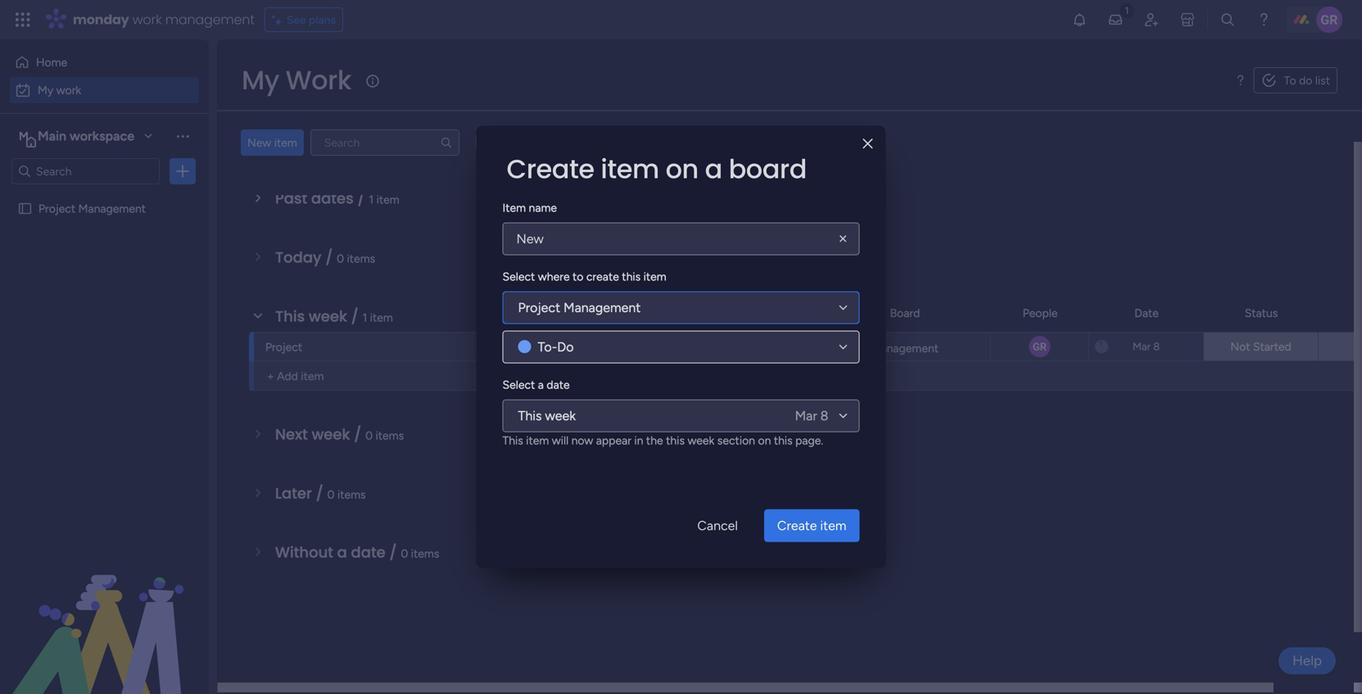 Task type: describe. For each thing, give the bounding box(es) containing it.
section
[[718, 434, 756, 447]]

Search in workspace field
[[34, 162, 137, 181]]

management
[[165, 10, 255, 29]]

0 horizontal spatial this
[[622, 270, 641, 284]]

select for select a date
[[503, 378, 535, 392]]

home
[[36, 55, 67, 69]]

my work
[[242, 62, 352, 98]]

v2 circle image
[[518, 339, 531, 355]]

+
[[267, 369, 274, 383]]

0 horizontal spatial mar
[[796, 408, 818, 424]]

new item button
[[241, 129, 304, 156]]

monday marketplace image
[[1180, 11, 1197, 28]]

public board image
[[17, 201, 33, 216]]

see
[[287, 13, 306, 27]]

invite members image
[[1144, 11, 1161, 28]]

started
[[1254, 340, 1292, 354]]

work for monday
[[132, 10, 162, 29]]

to do list
[[1285, 73, 1331, 87]]

For example, project proposal text field
[[503, 223, 860, 255]]

project management inside list box
[[39, 202, 146, 216]]

this for /
[[275, 306, 305, 327]]

items inside the without a date / 0 items
[[411, 547, 440, 561]]

my work link
[[10, 77, 199, 103]]

items inside today / 0 items
[[347, 252, 375, 266]]

1 image
[[1120, 1, 1135, 19]]

+ add item
[[267, 369, 324, 383]]

item inside past dates / 1 item
[[377, 193, 400, 207]]

create for create item on a board
[[507, 151, 595, 187]]

workspace image
[[16, 127, 32, 145]]

1 horizontal spatial this
[[666, 434, 685, 447]]

management inside the project management link
[[872, 341, 939, 355]]

items inside next week / 0 items
[[376, 429, 404, 443]]

appear
[[596, 434, 632, 447]]

a for without
[[337, 542, 347, 563]]

past
[[275, 188, 308, 209]]

notifications image
[[1072, 11, 1088, 28]]

this week / 1 item
[[275, 306, 393, 327]]

today / 0 items
[[275, 247, 375, 268]]

week for this week / 1 item
[[309, 306, 347, 327]]

a for select
[[538, 378, 544, 392]]

project management link
[[829, 333, 981, 361]]

board
[[891, 306, 921, 320]]

to-do
[[538, 339, 574, 355]]

past dates / 1 item
[[275, 188, 400, 209]]

board
[[729, 151, 807, 187]]

main
[[38, 128, 66, 144]]

do
[[558, 339, 574, 355]]

to do list button
[[1254, 67, 1338, 93]]

new
[[248, 136, 271, 150]]

greg robinson image
[[1317, 7, 1343, 33]]

1 vertical spatial this
[[518, 408, 542, 424]]

this week
[[518, 408, 576, 424]]

0 inside the later / 0 items
[[327, 488, 335, 502]]

0 inside today / 0 items
[[337, 252, 344, 266]]

item inside new item button
[[274, 136, 297, 150]]

1 for past dates /
[[369, 193, 374, 207]]

cancel
[[698, 518, 738, 534]]

create item on a board
[[507, 151, 807, 187]]

week for this week
[[545, 408, 576, 424]]

in
[[635, 434, 644, 447]]

page.
[[796, 434, 824, 447]]

plans
[[309, 13, 336, 27]]

without a date / 0 items
[[275, 542, 440, 563]]

the
[[647, 434, 664, 447]]

management inside project management list box
[[78, 202, 146, 216]]

Filter dashboard by text search field
[[310, 129, 460, 156]]

update feed image
[[1108, 11, 1124, 28]]

where
[[538, 270, 570, 284]]

close image
[[863, 138, 873, 150]]



Task type: vqa. For each thing, say whether or not it's contained in the screenshot.
as
no



Task type: locate. For each thing, give the bounding box(es) containing it.
later
[[275, 483, 312, 504]]

this down this week
[[503, 434, 524, 447]]

new item
[[248, 136, 297, 150]]

1 horizontal spatial 8
[[1154, 340, 1161, 353]]

1 for this week /
[[363, 311, 367, 325]]

monday work management
[[73, 10, 255, 29]]

mar down date
[[1133, 340, 1151, 353]]

0 horizontal spatial project management
[[39, 202, 146, 216]]

home option
[[10, 49, 199, 75]]

items inside the later / 0 items
[[338, 488, 366, 502]]

2 select from the top
[[503, 378, 535, 392]]

1 vertical spatial management
[[564, 300, 641, 316]]

today
[[275, 247, 322, 268]]

my
[[242, 62, 279, 98], [38, 83, 53, 97]]

0 horizontal spatial management
[[78, 202, 146, 216]]

0 inside the without a date / 0 items
[[401, 547, 408, 561]]

lottie animation element
[[0, 529, 209, 694]]

item inside create item button
[[821, 518, 847, 534]]

0 vertical spatial 1
[[369, 193, 374, 207]]

my work option
[[10, 77, 199, 103]]

work right monday
[[132, 10, 162, 29]]

1 horizontal spatial management
[[564, 300, 641, 316]]

1 vertical spatial create
[[778, 518, 818, 534]]

project management down to
[[518, 300, 641, 316]]

2 horizontal spatial this
[[774, 434, 793, 447]]

select where to create this item
[[503, 270, 667, 284]]

on right section
[[758, 434, 772, 447]]

help image
[[1256, 11, 1273, 28]]

work for my
[[56, 83, 81, 97]]

week
[[309, 306, 347, 327], [545, 408, 576, 424], [312, 424, 350, 445], [688, 434, 715, 447]]

main workspace
[[38, 128, 134, 144]]

mar 8 down date
[[1133, 340, 1161, 353]]

2 horizontal spatial management
[[872, 341, 939, 355]]

date up this week
[[547, 378, 570, 392]]

this down select a date
[[518, 408, 542, 424]]

option
[[0, 194, 209, 197]]

1 vertical spatial select
[[503, 378, 535, 392]]

to-
[[538, 339, 558, 355]]

project management
[[39, 202, 146, 216], [518, 300, 641, 316], [832, 341, 939, 355]]

home link
[[10, 49, 199, 75]]

dates
[[311, 188, 354, 209]]

create
[[587, 270, 619, 284]]

1 vertical spatial 1
[[363, 311, 367, 325]]

2 vertical spatial management
[[872, 341, 939, 355]]

will
[[552, 434, 569, 447]]

1 inside the this week / 1 item
[[363, 311, 367, 325]]

this
[[275, 306, 305, 327], [518, 408, 542, 424], [503, 434, 524, 447]]

2 vertical spatial project management
[[832, 341, 939, 355]]

8
[[1154, 340, 1161, 353], [821, 408, 829, 424]]

select product image
[[15, 11, 31, 28]]

8 down date
[[1154, 340, 1161, 353]]

date
[[1135, 306, 1160, 320]]

this item will now appear in the this week section on this page.
[[503, 434, 824, 447]]

management down search in workspace field
[[78, 202, 146, 216]]

date for without
[[351, 542, 386, 563]]

date
[[547, 378, 570, 392], [351, 542, 386, 563]]

0 horizontal spatial a
[[337, 542, 347, 563]]

next week / 0 items
[[275, 424, 404, 445]]

select down v2 circle icon
[[503, 378, 535, 392]]

project inside list box
[[39, 202, 76, 216]]

2 vertical spatial this
[[503, 434, 524, 447]]

1 horizontal spatial date
[[547, 378, 570, 392]]

list
[[1316, 73, 1331, 87]]

0 vertical spatial select
[[503, 270, 535, 284]]

1 horizontal spatial 1
[[369, 193, 374, 207]]

0 horizontal spatial 1
[[363, 311, 367, 325]]

this
[[622, 270, 641, 284], [666, 434, 685, 447], [774, 434, 793, 447]]

create right cancel
[[778, 518, 818, 534]]

on up 'for example, project proposal' text field
[[666, 151, 699, 187]]

my work
[[38, 83, 81, 97]]

see plans
[[287, 13, 336, 27]]

search everything image
[[1220, 11, 1237, 28]]

1 vertical spatial on
[[758, 434, 772, 447]]

without
[[275, 542, 334, 563]]

status
[[1246, 306, 1279, 320]]

items
[[347, 252, 375, 266], [376, 429, 404, 443], [338, 488, 366, 502], [411, 547, 440, 561]]

0 inside next week / 0 items
[[366, 429, 373, 443]]

work
[[132, 10, 162, 29], [56, 83, 81, 97]]

week left section
[[688, 434, 715, 447]]

a up this week
[[538, 378, 544, 392]]

help
[[1293, 652, 1323, 669]]

1 horizontal spatial a
[[538, 378, 544, 392]]

workspace
[[70, 128, 134, 144]]

create inside button
[[778, 518, 818, 534]]

1 right dates
[[369, 193, 374, 207]]

create
[[507, 151, 595, 187], [778, 518, 818, 534]]

work inside my work option
[[56, 83, 81, 97]]

None search field
[[310, 129, 460, 156]]

1 vertical spatial a
[[538, 378, 544, 392]]

1
[[369, 193, 374, 207], [363, 311, 367, 325]]

not
[[1231, 340, 1251, 354]]

search image
[[440, 136, 453, 149]]

0
[[337, 252, 344, 266], [366, 429, 373, 443], [327, 488, 335, 502], [401, 547, 408, 561]]

create item
[[778, 518, 847, 534]]

m
[[19, 129, 29, 143]]

0 vertical spatial work
[[132, 10, 162, 29]]

1 horizontal spatial on
[[758, 434, 772, 447]]

cancel button
[[685, 509, 751, 542]]

0 horizontal spatial my
[[38, 83, 53, 97]]

select a date
[[503, 378, 570, 392]]

2 horizontal spatial project management
[[832, 341, 939, 355]]

a
[[705, 151, 723, 187], [538, 378, 544, 392], [337, 542, 347, 563]]

see plans button
[[264, 7, 344, 32]]

project
[[39, 202, 76, 216], [518, 300, 561, 316], [266, 340, 303, 354], [832, 341, 869, 355]]

my for my work
[[242, 62, 279, 98]]

0 vertical spatial mar
[[1133, 340, 1151, 353]]

now
[[572, 434, 594, 447]]

1 vertical spatial mar 8
[[796, 408, 829, 424]]

1 horizontal spatial work
[[132, 10, 162, 29]]

1 vertical spatial 8
[[821, 408, 829, 424]]

8 up 'page.'
[[821, 408, 829, 424]]

management down board
[[872, 341, 939, 355]]

0 vertical spatial management
[[78, 202, 146, 216]]

lottie animation image
[[0, 529, 209, 694]]

name
[[529, 201, 557, 215]]

work down the home
[[56, 83, 81, 97]]

item
[[274, 136, 297, 150], [601, 151, 660, 187], [377, 193, 400, 207], [644, 270, 667, 284], [370, 311, 393, 325], [301, 369, 324, 383], [526, 434, 549, 447], [821, 518, 847, 534]]

1 vertical spatial mar
[[796, 408, 818, 424]]

0 horizontal spatial date
[[351, 542, 386, 563]]

next
[[275, 424, 308, 445]]

0 horizontal spatial work
[[56, 83, 81, 97]]

1 vertical spatial work
[[56, 83, 81, 97]]

workspace selection element
[[16, 126, 137, 148]]

mar
[[1133, 340, 1151, 353], [796, 408, 818, 424]]

0 vertical spatial a
[[705, 151, 723, 187]]

this right the
[[666, 434, 685, 447]]

my down the home
[[38, 83, 53, 97]]

0 vertical spatial 8
[[1154, 340, 1161, 353]]

this right the create
[[622, 270, 641, 284]]

not started
[[1231, 340, 1292, 354]]

management
[[78, 202, 146, 216], [564, 300, 641, 316], [872, 341, 939, 355]]

1 select from the top
[[503, 270, 535, 284]]

1 horizontal spatial create
[[778, 518, 818, 534]]

item name
[[503, 201, 557, 215]]

add
[[277, 369, 298, 383]]

create item button
[[765, 509, 860, 542]]

0 vertical spatial mar 8
[[1133, 340, 1161, 353]]

this left 'page.'
[[774, 434, 793, 447]]

project management down search in workspace field
[[39, 202, 146, 216]]

week up will
[[545, 408, 576, 424]]

this down the 'today'
[[275, 306, 305, 327]]

select for select where to create this item
[[503, 270, 535, 284]]

0 horizontal spatial mar 8
[[796, 408, 829, 424]]

this for will
[[503, 434, 524, 447]]

week down today / 0 items at the left top of page
[[309, 306, 347, 327]]

to
[[1285, 73, 1297, 87]]

2 vertical spatial a
[[337, 542, 347, 563]]

1 horizontal spatial mar
[[1133, 340, 1151, 353]]

1 vertical spatial project management
[[518, 300, 641, 316]]

on
[[666, 151, 699, 187], [758, 434, 772, 447]]

my for my work
[[38, 83, 53, 97]]

to
[[573, 270, 584, 284]]

a left board
[[705, 151, 723, 187]]

0 vertical spatial on
[[666, 151, 699, 187]]

0 vertical spatial this
[[275, 306, 305, 327]]

mar 8
[[1133, 340, 1161, 353], [796, 408, 829, 424]]

people
[[1023, 306, 1058, 320]]

project management down board
[[832, 341, 939, 355]]

1 horizontal spatial mar 8
[[1133, 340, 1161, 353]]

management down the create
[[564, 300, 641, 316]]

0 horizontal spatial on
[[666, 151, 699, 187]]

my inside option
[[38, 83, 53, 97]]

week for next week / 0 items
[[312, 424, 350, 445]]

0 vertical spatial create
[[507, 151, 595, 187]]

create up name
[[507, 151, 595, 187]]

week right next
[[312, 424, 350, 445]]

2 horizontal spatial a
[[705, 151, 723, 187]]

project management list box
[[0, 191, 209, 444]]

1 down today / 0 items at the left top of page
[[363, 311, 367, 325]]

item
[[503, 201, 526, 215]]

1 inside past dates / 1 item
[[369, 193, 374, 207]]

my left work
[[242, 62, 279, 98]]

mar up 'page.'
[[796, 408, 818, 424]]

0 vertical spatial date
[[547, 378, 570, 392]]

0 vertical spatial project management
[[39, 202, 146, 216]]

1 horizontal spatial project management
[[518, 300, 641, 316]]

date for select
[[547, 378, 570, 392]]

help button
[[1279, 647, 1337, 675]]

1 horizontal spatial my
[[242, 62, 279, 98]]

do
[[1300, 73, 1313, 87]]

mar 8 up 'page.'
[[796, 408, 829, 424]]

0 horizontal spatial 8
[[821, 408, 829, 424]]

work
[[286, 62, 352, 98]]

/
[[358, 188, 365, 209], [326, 247, 333, 268], [351, 306, 359, 327], [354, 424, 362, 445], [316, 483, 324, 504], [390, 542, 397, 563]]

item inside the this week / 1 item
[[370, 311, 393, 325]]

select left where
[[503, 270, 535, 284]]

later / 0 items
[[275, 483, 366, 504]]

date right without
[[351, 542, 386, 563]]

select
[[503, 270, 535, 284], [503, 378, 535, 392]]

create for create item
[[778, 518, 818, 534]]

monday
[[73, 10, 129, 29]]

1 vertical spatial date
[[351, 542, 386, 563]]

a right without
[[337, 542, 347, 563]]

0 horizontal spatial create
[[507, 151, 595, 187]]



